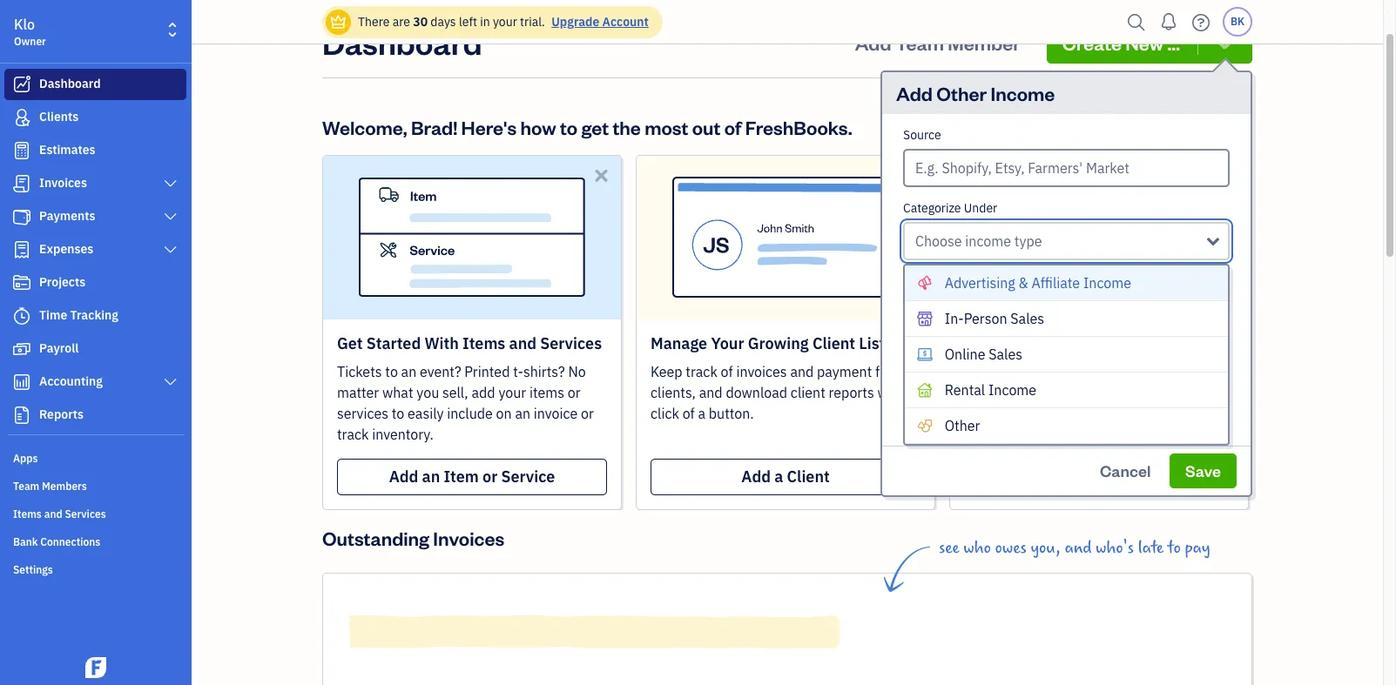 Task type: locate. For each thing, give the bounding box(es) containing it.
items and services
[[13, 508, 106, 521]]

of right click
[[683, 405, 695, 422]]

tickets to an event? printed t-shirts? no matter what you sell, add your items or services to easily include on an invoice or track inventory.
[[337, 363, 594, 443]]

1 vertical spatial create
[[1036, 467, 1084, 487]]

and down team members in the bottom of the page
[[44, 508, 62, 521]]

an
[[401, 363, 417, 380], [1090, 363, 1105, 380], [515, 405, 530, 422], [422, 467, 440, 487], [1087, 467, 1105, 487]]

expense image
[[11, 241, 32, 259]]

2 vertical spatial or
[[483, 467, 498, 487]]

1 horizontal spatial payment
[[1094, 384, 1149, 401]]

0 horizontal spatial invoices
[[39, 175, 87, 191]]

invoices
[[39, 175, 87, 191], [433, 526, 505, 550]]

0 horizontal spatial items
[[13, 508, 42, 521]]

getting
[[1133, 333, 1186, 353]]

download
[[726, 384, 788, 401]]

1 horizontal spatial get
[[964, 363, 986, 380]]

items up bank
[[13, 508, 42, 521]]

you,
[[1031, 538, 1061, 558]]

welcome,
[[322, 115, 407, 139]]

an left item
[[422, 467, 440, 487]]

a down keep track of invoices and payment for clients, and download client reports with a click of a button.
[[775, 467, 783, 487]]

2 chevron large down image from the top
[[163, 243, 179, 257]]

track down services
[[337, 426, 369, 443]]

list box containing advertising & affiliate income
[[905, 265, 1228, 444]]

other
[[937, 81, 987, 105], [945, 417, 980, 434]]

that
[[964, 384, 989, 401]]

or
[[568, 384, 581, 401], [581, 405, 594, 422], [483, 467, 498, 487]]

owes
[[995, 538, 1027, 558]]

0 horizontal spatial invoice
[[534, 405, 578, 422]]

chart image
[[11, 374, 32, 391]]

get up that
[[964, 363, 986, 380]]

0 horizontal spatial get
[[337, 333, 363, 353]]

template
[[1156, 363, 1212, 380]]

1 vertical spatial track
[[337, 426, 369, 443]]

time tracking
[[39, 307, 118, 323]]

an inside get paid faster with an invoice template that enables flexible payment options and automated reminders—and looks great.
[[1090, 363, 1105, 380]]

and up the "great."
[[1203, 384, 1226, 401]]

amount
[[903, 273, 947, 289]]

settings
[[13, 564, 53, 577]]

and inside main element
[[44, 508, 62, 521]]

0 vertical spatial payment
[[817, 363, 872, 380]]

dashboard inside main element
[[39, 76, 101, 91]]

out
[[692, 115, 721, 139]]

service
[[501, 467, 555, 487]]

go to help image
[[1187, 9, 1215, 35]]

add for add a client
[[742, 467, 771, 487]]

2 chevron large down image from the top
[[163, 375, 179, 389]]

0 vertical spatial items
[[463, 333, 506, 353]]

services up no on the bottom
[[540, 333, 602, 353]]

payment up reports at bottom
[[817, 363, 872, 380]]

$0.00 text field
[[903, 295, 996, 333]]

invoice down "toward"
[[1109, 363, 1153, 380]]

options
[[1153, 384, 1199, 401]]

1 vertical spatial client
[[787, 467, 830, 487]]

your up invoices
[[711, 333, 744, 353]]

2 horizontal spatial dismiss image
[[1219, 165, 1239, 185]]

reminders—and
[[1036, 405, 1134, 422]]

for
[[875, 363, 893, 380]]

1 vertical spatial or
[[581, 405, 594, 422]]

add a client
[[742, 467, 830, 487]]

0 horizontal spatial payment
[[817, 363, 872, 380]]

income right affiliate
[[1083, 274, 1132, 292]]

1 vertical spatial dashboard
[[39, 76, 101, 91]]

0 vertical spatial a
[[908, 384, 915, 401]]

plus image
[[984, 356, 1004, 373]]

sell,
[[442, 384, 468, 401]]

Date in MM/DD/YYYY format text field
[[1102, 295, 1230, 333]]

1 vertical spatial chevron large down image
[[163, 375, 179, 389]]

outstanding invoices
[[322, 526, 505, 550]]

other down member
[[937, 81, 987, 105]]

0 vertical spatial invoices
[[39, 175, 87, 191]]

1 vertical spatial get
[[964, 363, 986, 380]]

dismiss image for get started with items and services
[[591, 165, 611, 185]]

income
[[991, 81, 1055, 105], [1083, 274, 1132, 292], [989, 381, 1037, 399]]

1 vertical spatial with
[[878, 384, 905, 401]]

items
[[463, 333, 506, 353], [13, 508, 42, 521]]

of left invoices
[[721, 363, 733, 380]]

2 dismiss image from the left
[[905, 165, 925, 185]]

1 horizontal spatial a
[[775, 467, 783, 487]]

your
[[711, 333, 744, 353], [964, 333, 997, 353]]

1 vertical spatial team
[[13, 480, 39, 493]]

invoices up the payments
[[39, 175, 87, 191]]

pay
[[1185, 538, 1210, 558]]

dashboard image
[[11, 76, 32, 93]]

dismiss image for manage your growing client list
[[905, 165, 925, 185]]

crown image
[[329, 13, 348, 31]]

other down the rental
[[945, 417, 980, 434]]

of right out
[[724, 115, 742, 139]]

add team member
[[855, 30, 1021, 55]]

income down member
[[991, 81, 1055, 105]]

client down client
[[787, 467, 830, 487]]

list box
[[905, 265, 1228, 444]]

1 horizontal spatial track
[[686, 363, 718, 380]]

1 horizontal spatial items
[[463, 333, 506, 353]]

0 vertical spatial create
[[1062, 30, 1122, 55]]

get up tickets
[[337, 333, 363, 353]]

an inside create an invoice link
[[1087, 467, 1105, 487]]

1 chevron large down image from the top
[[163, 210, 179, 224]]

0 vertical spatial other
[[937, 81, 987, 105]]

0 vertical spatial track
[[686, 363, 718, 380]]

create left search icon
[[1062, 30, 1122, 55]]

payment inside get paid faster with an invoice template that enables flexible payment options and automated reminders—and looks great.
[[1094, 384, 1149, 401]]

1 vertical spatial income
[[1083, 274, 1132, 292]]

1 vertical spatial services
[[65, 508, 106, 521]]

1 dismiss image from the left
[[591, 165, 611, 185]]

1 chevron large down image from the top
[[163, 177, 179, 191]]

chevron large down image
[[163, 210, 179, 224], [163, 375, 179, 389]]

dismiss image
[[591, 165, 611, 185], [905, 165, 925, 185], [1219, 165, 1239, 185]]

invoices
[[736, 363, 787, 380]]

add for add other income
[[896, 81, 933, 105]]

invoices inside invoices link
[[39, 175, 87, 191]]

track right keep
[[686, 363, 718, 380]]

your right in
[[493, 14, 517, 30]]

to left "pay"
[[1168, 538, 1181, 558]]

add other income
[[896, 81, 1055, 105]]

chevron large down image inside accounting link
[[163, 375, 179, 389]]

2 vertical spatial income
[[989, 381, 1037, 399]]

include
[[447, 405, 493, 422]]

client left list
[[813, 333, 855, 353]]

show payment details button
[[903, 411, 1043, 432]]

1 horizontal spatial team
[[895, 30, 944, 55]]

to left get
[[560, 115, 578, 139]]

2 your from the left
[[964, 333, 997, 353]]

invoice down items
[[534, 405, 578, 422]]

an left invoice
[[1087, 467, 1105, 487]]

1 vertical spatial items
[[13, 508, 42, 521]]

first
[[1001, 333, 1034, 353]]

client
[[791, 384, 826, 401]]

0 vertical spatial get
[[337, 333, 363, 353]]

get for get started with items and services
[[337, 333, 363, 353]]

create for create new …
[[1062, 30, 1122, 55]]

invoices down add an item or service link
[[433, 526, 505, 550]]

bk button
[[1223, 7, 1253, 37]]

0 vertical spatial with
[[1060, 363, 1087, 380]]

a left button.
[[698, 405, 706, 422]]

paid
[[1190, 333, 1222, 353]]

team down apps
[[13, 480, 39, 493]]

1 vertical spatial chevron large down image
[[163, 243, 179, 257]]

create
[[1062, 30, 1122, 55], [1036, 467, 1084, 487]]

estimate image
[[11, 142, 32, 159]]

2 vertical spatial of
[[683, 405, 695, 422]]

invoice inside get paid faster with an invoice template that enables flexible payment options and automated reminders—and looks great.
[[1109, 363, 1153, 380]]

printed
[[465, 363, 510, 380]]

and up client
[[790, 363, 814, 380]]

sales
[[1011, 310, 1044, 327], [989, 346, 1023, 363]]

0 horizontal spatial track
[[337, 426, 369, 443]]

get paid faster with an invoice template that enables flexible payment options and automated reminders—and looks great.
[[964, 363, 1226, 422]]

income
[[965, 232, 1011, 250]]

services up bank connections link
[[65, 508, 106, 521]]

chevron large down image for expenses
[[163, 243, 179, 257]]

with up flexible
[[1060, 363, 1087, 380]]

add inside "link"
[[742, 467, 771, 487]]

1 horizontal spatial your
[[964, 333, 997, 353]]

1 vertical spatial payment
[[1094, 384, 1149, 401]]

chevron large down image inside expenses link
[[163, 243, 179, 257]]

payment down taxes
[[1094, 384, 1149, 401]]

0 vertical spatial team
[[895, 30, 944, 55]]

how
[[520, 115, 556, 139]]

and up button.
[[699, 384, 723, 401]]

client
[[813, 333, 855, 353], [787, 467, 830, 487]]

team members link
[[4, 473, 186, 499]]

chevron large down image
[[163, 177, 179, 191], [163, 243, 179, 257]]

main element
[[0, 0, 235, 686]]

0 vertical spatial income
[[991, 81, 1055, 105]]

to up what
[[385, 363, 398, 380]]

rental
[[945, 381, 985, 399]]

chevron large down image down payroll link
[[163, 375, 179, 389]]

Source text field
[[905, 150, 1228, 185]]

freshbooks image
[[82, 658, 110, 679]]

dismiss image for your first step toward getting paid
[[1219, 165, 1239, 185]]

invoice
[[1109, 363, 1153, 380], [534, 405, 578, 422]]

a inside add a client "link"
[[775, 467, 783, 487]]

team left member
[[895, 30, 944, 55]]

in-
[[945, 310, 964, 327]]

0 horizontal spatial with
[[878, 384, 905, 401]]

enables
[[993, 384, 1042, 401]]

1 horizontal spatial with
[[1060, 363, 1087, 380]]

your up plus image
[[964, 333, 997, 353]]

automated
[[964, 405, 1032, 422]]

income down paid
[[989, 381, 1037, 399]]

add
[[855, 30, 892, 55], [896, 81, 933, 105], [1007, 354, 1038, 374], [389, 467, 418, 487], [742, 467, 771, 487]]

1 horizontal spatial dismiss image
[[905, 165, 925, 185]]

chevron large down image up expenses link
[[163, 210, 179, 224]]

0 horizontal spatial dismiss image
[[591, 165, 611, 185]]

0 horizontal spatial dashboard
[[39, 76, 101, 91]]

chevron large down image up projects link
[[163, 243, 179, 257]]

chevron large down image up payments link
[[163, 177, 179, 191]]

payment inside keep track of invoices and payment for clients, and download client reports with a click of a button.
[[817, 363, 872, 380]]

dashboard
[[322, 22, 482, 62], [39, 76, 101, 91]]

a up show
[[908, 384, 915, 401]]

get inside get paid faster with an invoice template that enables flexible payment options and automated reminders—and looks great.
[[964, 363, 986, 380]]

details
[[1000, 413, 1043, 430]]

2 vertical spatial a
[[775, 467, 783, 487]]

an down "toward"
[[1090, 363, 1105, 380]]

with inside keep track of invoices and payment for clients, and download client reports with a click of a button.
[[878, 384, 905, 401]]

create left cancel button
[[1036, 467, 1084, 487]]

here's
[[461, 115, 517, 139]]

payment
[[817, 363, 872, 380], [1094, 384, 1149, 401]]

item
[[444, 467, 479, 487]]

growing
[[748, 333, 809, 353]]

your down t- at the bottom left of page
[[499, 384, 526, 401]]

1 vertical spatial other
[[945, 417, 980, 434]]

0 vertical spatial chevron large down image
[[163, 210, 179, 224]]

create inside dropdown button
[[1062, 30, 1122, 55]]

left
[[459, 14, 477, 30]]

1 horizontal spatial dashboard
[[322, 22, 482, 62]]

with down for
[[878, 384, 905, 401]]

an right on
[[515, 405, 530, 422]]

1 vertical spatial your
[[499, 384, 526, 401]]

0 horizontal spatial services
[[65, 508, 106, 521]]

see
[[939, 538, 960, 558]]

type
[[1015, 232, 1042, 250]]

0 vertical spatial chevron large down image
[[163, 177, 179, 191]]

add team member button
[[839, 22, 1036, 63]]

report image
[[11, 407, 32, 424]]

Categorize Under field
[[903, 222, 1230, 260]]

show payment details
[[903, 413, 1043, 430]]

upgrade account link
[[548, 14, 649, 30]]

0 horizontal spatial team
[[13, 480, 39, 493]]

0 vertical spatial invoice
[[1109, 363, 1153, 380]]

show
[[903, 413, 938, 430]]

time
[[39, 307, 67, 323]]

an inside add an item or service link
[[422, 467, 440, 487]]

3 dismiss image from the left
[[1219, 165, 1239, 185]]

1 horizontal spatial invoices
[[433, 526, 505, 550]]

a
[[908, 384, 915, 401], [698, 405, 706, 422], [775, 467, 783, 487]]

reports
[[39, 407, 84, 422]]

0 horizontal spatial a
[[698, 405, 706, 422]]

save button
[[1170, 454, 1237, 488]]

0 vertical spatial services
[[540, 333, 602, 353]]

0 horizontal spatial your
[[711, 333, 744, 353]]

items up printed
[[463, 333, 506, 353]]

1 vertical spatial invoice
[[534, 405, 578, 422]]

search image
[[1123, 9, 1151, 35]]

who
[[964, 538, 991, 558]]

1 horizontal spatial invoice
[[1109, 363, 1153, 380]]

and
[[509, 333, 537, 353], [790, 363, 814, 380], [699, 384, 723, 401], [1203, 384, 1226, 401], [44, 508, 62, 521], [1065, 538, 1092, 558]]

1 vertical spatial invoices
[[433, 526, 505, 550]]

invoice inside the tickets to an event? printed t-shirts? no matter what you sell, add your items or services to easily include on an invoice or track inventory.
[[534, 405, 578, 422]]

client image
[[11, 109, 32, 126]]

2 horizontal spatial a
[[908, 384, 915, 401]]

are
[[393, 14, 410, 30]]

0 vertical spatial dashboard
[[322, 22, 482, 62]]

connections
[[40, 536, 100, 549]]

1 vertical spatial a
[[698, 405, 706, 422]]



Task type: describe. For each thing, give the bounding box(es) containing it.
add a client link
[[651, 459, 921, 495]]

cancel
[[1100, 461, 1151, 481]]

dashboard link
[[4, 69, 186, 100]]

trial.
[[520, 14, 545, 30]]

get started with items and services
[[337, 333, 602, 353]]

with inside get paid faster with an invoice template that enables flexible payment options and automated reminders—and looks great.
[[1060, 363, 1087, 380]]

days
[[431, 14, 456, 30]]

services inside main element
[[65, 508, 106, 521]]

0 vertical spatial of
[[724, 115, 742, 139]]

bank connections
[[13, 536, 100, 549]]

add for add an item or service
[[389, 467, 418, 487]]

chevron large down image for payments
[[163, 210, 179, 224]]

under
[[964, 200, 998, 216]]

invoice
[[1109, 467, 1163, 487]]

projects
[[39, 274, 86, 290]]

get
[[581, 115, 609, 139]]

upgrade
[[552, 14, 600, 30]]

late
[[1138, 538, 1164, 558]]

in
[[480, 14, 490, 30]]

step
[[1038, 333, 1071, 353]]

1 vertical spatial sales
[[989, 346, 1023, 363]]

manage
[[651, 333, 707, 353]]

your first step toward getting paid
[[964, 333, 1222, 353]]

add included taxes
[[1007, 354, 1149, 374]]

money image
[[11, 341, 32, 358]]

notifications image
[[1155, 4, 1183, 39]]

bk
[[1231, 15, 1245, 28]]

and up t- at the bottom left of page
[[509, 333, 537, 353]]

save
[[1186, 461, 1221, 481]]

categorize
[[903, 200, 961, 216]]

apps
[[13, 452, 38, 465]]

team inside 'button'
[[895, 30, 944, 55]]

affiliate
[[1032, 274, 1080, 292]]

outstanding
[[322, 526, 429, 550]]

payment
[[941, 413, 996, 430]]

chevrondown image
[[1213, 30, 1237, 55]]

projects link
[[4, 267, 186, 299]]

team members
[[13, 480, 87, 493]]

expenses link
[[4, 234, 186, 266]]

date
[[1102, 273, 1128, 289]]

member
[[948, 30, 1021, 55]]

easily
[[408, 405, 444, 422]]

choose income type
[[915, 232, 1042, 250]]

expenses
[[39, 241, 93, 257]]

create new …
[[1062, 30, 1180, 55]]

to down what
[[392, 405, 404, 422]]

your inside the tickets to an event? printed t-shirts? no matter what you sell, add your items or services to easily include on an invoice or track inventory.
[[499, 384, 526, 401]]

30
[[413, 14, 428, 30]]

bank
[[13, 536, 38, 549]]

clients link
[[4, 102, 186, 133]]

clients,
[[651, 384, 696, 401]]

add included taxes button
[[903, 347, 1230, 382]]

person
[[964, 310, 1007, 327]]

track inside keep track of invoices and payment for clients, and download client reports with a click of a button.
[[686, 363, 718, 380]]

get for get paid faster with an invoice template that enables flexible payment options and automated reminders—and looks great.
[[964, 363, 986, 380]]

create for create an invoice
[[1036, 467, 1084, 487]]

add
[[472, 384, 495, 401]]

the
[[613, 115, 641, 139]]

klo owner
[[14, 16, 46, 48]]

in-person sales
[[945, 310, 1044, 327]]

1 your from the left
[[711, 333, 744, 353]]

you
[[417, 384, 439, 401]]

items
[[530, 384, 565, 401]]

and right the you,
[[1065, 538, 1092, 558]]

payments
[[39, 208, 95, 224]]

add for add team member
[[855, 30, 892, 55]]

online
[[945, 346, 986, 363]]

an up what
[[401, 363, 417, 380]]

rental income
[[945, 381, 1037, 399]]

payroll link
[[4, 334, 186, 365]]

team inside main element
[[13, 480, 39, 493]]

there are 30 days left in your trial. upgrade account
[[358, 14, 649, 30]]

no
[[568, 363, 586, 380]]

settings link
[[4, 557, 186, 583]]

0 vertical spatial or
[[568, 384, 581, 401]]

apps link
[[4, 445, 186, 471]]

and inside get paid faster with an invoice template that enables flexible payment options and automated reminders—and looks great.
[[1203, 384, 1226, 401]]

online sales
[[945, 346, 1023, 363]]

choose
[[915, 232, 962, 250]]

project image
[[11, 274, 32, 292]]

…
[[1168, 30, 1180, 55]]

1 horizontal spatial services
[[540, 333, 602, 353]]

items inside main element
[[13, 508, 42, 521]]

advertising
[[945, 274, 1015, 292]]

brad!
[[411, 115, 457, 139]]

toward
[[1075, 333, 1129, 353]]

reports
[[829, 384, 874, 401]]

payment image
[[11, 208, 32, 226]]

0 vertical spatial your
[[493, 14, 517, 30]]

new
[[1126, 30, 1164, 55]]

invoice image
[[11, 175, 32, 193]]

add an item or service
[[389, 467, 555, 487]]

taxes
[[1106, 354, 1149, 374]]

client inside "link"
[[787, 467, 830, 487]]

services
[[337, 405, 389, 422]]

advertising & affiliate income
[[945, 274, 1132, 292]]

started
[[367, 333, 421, 353]]

estimates link
[[4, 135, 186, 166]]

chevron large down image for invoices
[[163, 177, 179, 191]]

account
[[602, 14, 649, 30]]

add for add included taxes
[[1007, 354, 1038, 374]]

t-
[[513, 363, 523, 380]]

categorize under
[[903, 200, 998, 216]]

inventory.
[[372, 426, 434, 443]]

0 vertical spatial sales
[[1011, 310, 1044, 327]]

1 vertical spatial of
[[721, 363, 733, 380]]

included
[[1041, 354, 1103, 374]]

owner
[[14, 35, 46, 48]]

track inside the tickets to an event? printed t-shirts? no matter what you sell, add your items or services to easily include on an invoice or track inventory.
[[337, 426, 369, 443]]

chevron large down image for accounting
[[163, 375, 179, 389]]

add an item or service link
[[337, 459, 607, 495]]

0 vertical spatial client
[[813, 333, 855, 353]]

timer image
[[11, 307, 32, 325]]



Task type: vqa. For each thing, say whether or not it's contained in the screenshot.
left THE CLIENTS
no



